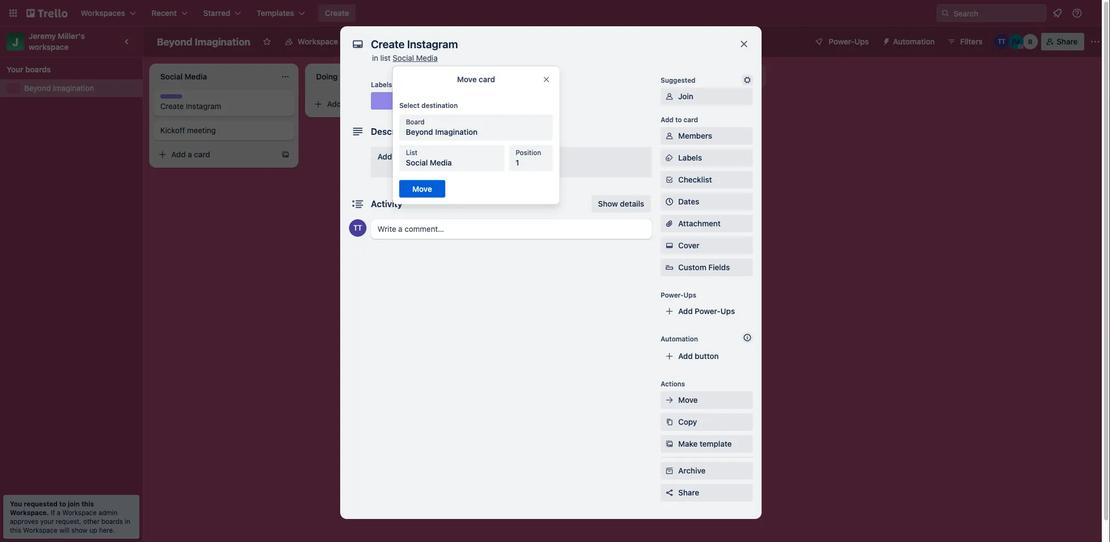 Task type: vqa. For each thing, say whether or not it's contained in the screenshot.
"Position 1"
yes



Task type: locate. For each thing, give the bounding box(es) containing it.
2 horizontal spatial imagination
[[435, 127, 478, 136]]

sm image left checklist
[[664, 175, 675, 186]]

archive link
[[661, 463, 753, 480]]

1 horizontal spatial move
[[678, 396, 698, 405]]

1 vertical spatial labels
[[678, 153, 702, 162]]

1 horizontal spatial power-ups
[[829, 37, 869, 46]]

kickoff
[[160, 126, 185, 135]]

0 vertical spatial automation
[[893, 37, 935, 46]]

card
[[479, 75, 495, 84], [350, 100, 366, 109], [684, 116, 698, 124], [194, 150, 210, 159]]

imagination
[[195, 36, 251, 47], [53, 84, 94, 93], [435, 127, 478, 136]]

list inside button
[[683, 71, 694, 80]]

1 vertical spatial beyond imagination
[[24, 84, 94, 93]]

sm image inside archive link
[[664, 466, 675, 477]]

boards right your
[[25, 65, 51, 74]]

search image
[[941, 9, 950, 18]]

2 vertical spatial ups
[[721, 307, 735, 316]]

1 vertical spatial social
[[406, 158, 428, 167]]

to
[[676, 116, 682, 124], [59, 501, 66, 508]]

sm image left cover
[[664, 240, 675, 251]]

in right other
[[125, 518, 130, 526]]

add to card
[[661, 116, 698, 124]]

beyond imagination
[[157, 36, 251, 47], [24, 84, 94, 93]]

2 horizontal spatial beyond
[[406, 127, 433, 136]]

sm image
[[878, 33, 893, 48], [742, 75, 753, 86], [664, 153, 675, 164], [664, 175, 675, 186], [664, 395, 675, 406], [664, 417, 675, 428], [664, 439, 675, 450], [664, 466, 675, 477]]

add a card button down kickoff meeting 'link'
[[154, 146, 277, 164]]

show menu image
[[1090, 36, 1101, 47]]

show details
[[598, 200, 644, 209]]

boards down the admin
[[101, 518, 123, 526]]

0 horizontal spatial to
[[59, 501, 66, 508]]

1 horizontal spatial add a card button
[[310, 96, 433, 113]]

1 vertical spatial media
[[430, 158, 452, 167]]

make template
[[678, 440, 732, 449]]

1 vertical spatial imagination
[[53, 84, 94, 93]]

0 vertical spatial ups
[[855, 37, 869, 46]]

create up workspace visible
[[325, 9, 349, 18]]

share button down the 0 notifications icon at the right
[[1042, 33, 1085, 50]]

1 vertical spatial automation
[[661, 335, 698, 343]]

suggested
[[661, 76, 696, 84]]

1 horizontal spatial create from template… image
[[437, 100, 446, 109]]

share down archive
[[678, 489, 699, 498]]

list up join
[[683, 71, 694, 80]]

add
[[637, 71, 651, 80], [327, 100, 342, 109], [661, 116, 674, 124], [171, 150, 186, 159], [378, 152, 392, 161], [678, 307, 693, 316], [678, 352, 693, 361]]

workspace
[[298, 37, 338, 46], [62, 509, 97, 517], [23, 527, 58, 535]]

sm image inside members link
[[664, 131, 675, 142]]

sm image down add to card at right top
[[664, 131, 675, 142]]

1 horizontal spatial list
[[683, 71, 694, 80]]

1 vertical spatial terry turtle (terryturtle) image
[[349, 220, 367, 237]]

card down meeting
[[194, 150, 210, 159]]

sm image inside make template link
[[664, 439, 675, 450]]

requested
[[24, 501, 58, 508]]

0 horizontal spatial create from template… image
[[281, 150, 290, 159]]

social down list
[[406, 158, 428, 167]]

0 vertical spatial power-ups
[[829, 37, 869, 46]]

0 vertical spatial terry turtle (terryturtle) image
[[994, 34, 1010, 49]]

sm image up join link
[[742, 75, 753, 86]]

1 vertical spatial boards
[[101, 518, 123, 526]]

ups
[[855, 37, 869, 46], [684, 291, 697, 299], [721, 307, 735, 316]]

actions
[[661, 380, 685, 388]]

ups left automation button
[[855, 37, 869, 46]]

sm image inside copy "link"
[[664, 417, 675, 428]]

1 horizontal spatial this
[[81, 501, 94, 508]]

kickoff meeting
[[160, 126, 216, 135]]

custom
[[678, 263, 707, 272]]

move for move card
[[457, 75, 477, 84]]

media down customize views icon
[[416, 54, 438, 63]]

0 notifications image
[[1051, 7, 1064, 20]]

1 vertical spatial share
[[678, 489, 699, 498]]

0 vertical spatial workspace
[[298, 37, 338, 46]]

1 vertical spatial power-
[[661, 291, 684, 299]]

create
[[325, 9, 349, 18], [160, 102, 184, 111]]

sm image for suggested
[[742, 75, 753, 86]]

board up in list social media
[[391, 37, 412, 46]]

move
[[457, 75, 477, 84], [678, 396, 698, 405]]

1 horizontal spatial share button
[[1042, 33, 1085, 50]]

1 vertical spatial create
[[160, 102, 184, 111]]

a inside add a more detailed description… link
[[394, 152, 398, 161]]

destination
[[422, 102, 458, 110]]

ups inside 'link'
[[721, 307, 735, 316]]

0 vertical spatial to
[[676, 116, 682, 124]]

0 vertical spatial this
[[81, 501, 94, 508]]

show
[[598, 200, 618, 209]]

sm image left archive
[[664, 466, 675, 477]]

1 horizontal spatial ups
[[721, 307, 735, 316]]

in inside 'if a workspace admin approves your request, other boards in this workspace will show up here.'
[[125, 518, 130, 526]]

other
[[83, 518, 100, 526]]

0 vertical spatial beyond
[[157, 36, 192, 47]]

2 vertical spatial power-
[[695, 307, 721, 316]]

move card
[[457, 75, 495, 84]]

1 vertical spatial this
[[10, 527, 21, 535]]

j
[[12, 35, 18, 48]]

0 horizontal spatial automation
[[661, 335, 698, 343]]

1 vertical spatial list
[[683, 71, 694, 80]]

0 horizontal spatial labels
[[371, 81, 392, 88]]

0 vertical spatial labels
[[371, 81, 392, 88]]

automation left filters button on the top right of the page
[[893, 37, 935, 46]]

automation inside button
[[893, 37, 935, 46]]

card right notifications
[[479, 75, 495, 84]]

in
[[372, 54, 378, 63], [125, 518, 130, 526]]

1 vertical spatial workspace
[[62, 509, 97, 517]]

details
[[620, 200, 644, 209]]

1 vertical spatial ups
[[684, 291, 697, 299]]

create from template… image
[[437, 100, 446, 109], [281, 150, 290, 159]]

1 horizontal spatial power-
[[695, 307, 721, 316]]

0 vertical spatial boards
[[25, 65, 51, 74]]

in down board link
[[372, 54, 378, 63]]

sm image inside labels link
[[664, 153, 675, 164]]

imagination inside board name text field
[[195, 36, 251, 47]]

2 vertical spatial beyond
[[406, 127, 433, 136]]

media
[[416, 54, 438, 63], [430, 158, 452, 167]]

sm image left join
[[664, 91, 675, 102]]

Write a comment text field
[[371, 220, 652, 239]]

sm image inside checklist link
[[664, 175, 675, 186]]

sm image for watch
[[429, 96, 440, 106]]

sm image down add to card at right top
[[664, 153, 675, 164]]

1 horizontal spatial boards
[[101, 518, 123, 526]]

sm image down "actions"
[[664, 395, 675, 406]]

make template link
[[661, 436, 753, 453]]

sm image inside automation button
[[878, 33, 893, 48]]

ups down fields
[[721, 307, 735, 316]]

sm image inside join link
[[664, 91, 675, 102]]

0 horizontal spatial create
[[160, 102, 184, 111]]

board link
[[372, 33, 419, 50]]

custom fields
[[678, 263, 730, 272]]

share button
[[1042, 33, 1085, 50], [661, 485, 753, 502]]

0 vertical spatial beyond imagination
[[157, 36, 251, 47]]

list down board link
[[380, 54, 391, 63]]

your
[[7, 65, 23, 74]]

share left show menu image
[[1057, 37, 1078, 46]]

sm image right power-ups button
[[878, 33, 893, 48]]

0 horizontal spatial imagination
[[53, 84, 94, 93]]

1 horizontal spatial beyond
[[157, 36, 192, 47]]

add a card button up the description
[[310, 96, 433, 113]]

2 horizontal spatial power-
[[829, 37, 855, 46]]

0 horizontal spatial list
[[380, 54, 391, 63]]

sm image left the watch
[[429, 96, 440, 106]]

0 horizontal spatial share button
[[661, 485, 753, 502]]

add a card button
[[310, 96, 433, 113], [154, 146, 277, 164]]

this right join
[[81, 501, 94, 508]]

to inside the you requested to join this workspace.
[[59, 501, 66, 508]]

imagination up add a more detailed description…
[[435, 127, 478, 136]]

0 vertical spatial in
[[372, 54, 378, 63]]

ups up add power-ups
[[684, 291, 697, 299]]

0 horizontal spatial add a card button
[[154, 146, 277, 164]]

labels down in list social media
[[371, 81, 392, 88]]

1 vertical spatial share button
[[661, 485, 753, 502]]

create inside button
[[325, 9, 349, 18]]

imagination down the your boards with 1 items element at left top
[[53, 84, 94, 93]]

1 vertical spatial board
[[406, 118, 425, 126]]

social down board link
[[393, 54, 414, 63]]

labels up checklist
[[678, 153, 702, 162]]

0 vertical spatial add a card
[[327, 100, 366, 109]]

0 horizontal spatial beyond imagination
[[24, 84, 94, 93]]

list
[[380, 54, 391, 63], [683, 71, 694, 80]]

beyond
[[157, 36, 192, 47], [24, 84, 51, 93], [406, 127, 433, 136]]

board down select on the top left of page
[[406, 118, 425, 126]]

imagination left star or unstar board image
[[195, 36, 251, 47]]

1 vertical spatial beyond
[[24, 84, 51, 93]]

a
[[344, 100, 348, 109], [188, 150, 192, 159], [394, 152, 398, 161], [57, 509, 60, 517]]

0 vertical spatial imagination
[[195, 36, 251, 47]]

1 horizontal spatial share
[[1057, 37, 1078, 46]]

media inside list social media
[[430, 158, 452, 167]]

automation up add button
[[661, 335, 698, 343]]

sm image left make
[[664, 439, 675, 450]]

1 vertical spatial power-ups
[[661, 291, 697, 299]]

0 vertical spatial share
[[1057, 37, 1078, 46]]

your boards
[[7, 65, 51, 74]]

1 vertical spatial create from template… image
[[281, 150, 290, 159]]

to up the members
[[676, 116, 682, 124]]

0 horizontal spatial this
[[10, 527, 21, 535]]

1 horizontal spatial automation
[[893, 37, 935, 46]]

board inside board beyond imagination
[[406, 118, 425, 126]]

0 vertical spatial add a card button
[[310, 96, 433, 113]]

sm image for make template
[[664, 439, 675, 450]]

dates
[[678, 197, 699, 206]]

this down approves
[[10, 527, 21, 535]]

1 vertical spatial add a card button
[[154, 146, 277, 164]]

0 vertical spatial create
[[325, 9, 349, 18]]

move for move
[[678, 396, 698, 405]]

2 vertical spatial workspace
[[23, 527, 58, 535]]

create for create
[[325, 9, 349, 18]]

sm image for archive
[[664, 466, 675, 477]]

0 horizontal spatial in
[[125, 518, 130, 526]]

boards inside 'if a workspace admin approves your request, other boards in this workspace will show up here.'
[[101, 518, 123, 526]]

1 vertical spatial to
[[59, 501, 66, 508]]

sm image inside move link
[[664, 395, 675, 406]]

sm image for copy
[[664, 417, 675, 428]]

1 horizontal spatial to
[[676, 116, 682, 124]]

if a workspace admin approves your request, other boards in this workspace will show up here.
[[10, 509, 130, 535]]

select destination
[[399, 102, 458, 110]]

automation button
[[878, 33, 942, 50]]

cover link
[[661, 237, 753, 255]]

jeremy
[[29, 32, 56, 41]]

1 vertical spatial move
[[678, 396, 698, 405]]

1 horizontal spatial imagination
[[195, 36, 251, 47]]

your
[[40, 518, 54, 526]]

boards
[[25, 65, 51, 74], [101, 518, 123, 526]]

media right more
[[430, 158, 452, 167]]

workspace down join
[[62, 509, 97, 517]]

sm image
[[664, 91, 675, 102], [429, 96, 440, 106], [664, 131, 675, 142], [664, 240, 675, 251]]

terry turtle (terryturtle) image
[[994, 34, 1010, 49], [349, 220, 367, 237]]

move up the watch
[[457, 75, 477, 84]]

0 horizontal spatial boards
[[25, 65, 51, 74]]

sm image for labels
[[664, 153, 675, 164]]

create for create instagram
[[160, 102, 184, 111]]

power-
[[829, 37, 855, 46], [661, 291, 684, 299], [695, 307, 721, 316]]

0 vertical spatial move
[[457, 75, 477, 84]]

0 vertical spatial share button
[[1042, 33, 1085, 50]]

up
[[89, 527, 97, 535]]

0 horizontal spatial move
[[457, 75, 477, 84]]

None submit
[[399, 180, 445, 198]]

None text field
[[366, 34, 728, 54]]

create inside "link"
[[160, 102, 184, 111]]

0 horizontal spatial beyond
[[24, 84, 51, 93]]

in list social media
[[372, 54, 438, 63]]

fields
[[709, 263, 730, 272]]

add a card
[[327, 100, 366, 109], [171, 150, 210, 159]]

attachment button
[[661, 215, 753, 233]]

workspace down your
[[23, 527, 58, 535]]

sm image inside cover link
[[664, 240, 675, 251]]

to left join
[[59, 501, 66, 508]]

1 horizontal spatial labels
[[678, 153, 702, 162]]

0 horizontal spatial ups
[[684, 291, 697, 299]]

list social media
[[406, 149, 452, 167]]

sm image inside watch button
[[429, 96, 440, 106]]

2 horizontal spatial workspace
[[298, 37, 338, 46]]

you
[[10, 501, 22, 508]]

workspace left the visible
[[298, 37, 338, 46]]

0 horizontal spatial workspace
[[23, 527, 58, 535]]

join link
[[661, 88, 753, 105]]

sm image left copy
[[664, 417, 675, 428]]

power- inside 'link'
[[695, 307, 721, 316]]

move up copy
[[678, 396, 698, 405]]

social media link
[[393, 54, 438, 63]]

create up kickoff on the left top
[[160, 102, 184, 111]]

sm image for members
[[664, 131, 675, 142]]

show
[[71, 527, 87, 535]]

power-ups
[[829, 37, 869, 46], [661, 291, 697, 299]]

2 vertical spatial imagination
[[435, 127, 478, 136]]

share button down archive link
[[661, 485, 753, 502]]

1 vertical spatial in
[[125, 518, 130, 526]]

0 vertical spatial power-
[[829, 37, 855, 46]]

board
[[391, 37, 412, 46], [406, 118, 425, 126]]

move inside move link
[[678, 396, 698, 405]]

description…
[[452, 152, 500, 161]]

add power-ups
[[678, 307, 735, 316]]

1 horizontal spatial create
[[325, 9, 349, 18]]

1 horizontal spatial beyond imagination
[[157, 36, 251, 47]]

0 horizontal spatial terry turtle (terryturtle) image
[[349, 220, 367, 237]]



Task type: describe. For each thing, give the bounding box(es) containing it.
members link
[[661, 127, 753, 145]]

0 vertical spatial media
[[416, 54, 438, 63]]

add button button
[[661, 348, 753, 366]]

create instagram
[[160, 102, 221, 111]]

ups inside button
[[855, 37, 869, 46]]

jeremy miller's workspace
[[29, 32, 87, 52]]

filters button
[[944, 33, 986, 50]]

make
[[678, 440, 698, 449]]

power- inside button
[[829, 37, 855, 46]]

beyond inside board beyond imagination
[[406, 127, 433, 136]]

activity
[[371, 199, 403, 209]]

description
[[371, 127, 419, 137]]

this inside 'if a workspace admin approves your request, other boards in this workspace will show up here.'
[[10, 527, 21, 535]]

imagination inside board beyond imagination
[[435, 127, 478, 136]]

attachment
[[678, 219, 721, 228]]

beyond inside board name text field
[[157, 36, 192, 47]]

0 vertical spatial create from template… image
[[437, 100, 446, 109]]

add a card button for topmost create from template… image
[[310, 96, 433, 113]]

jeremy miller (jeremymiller198) image
[[1009, 34, 1024, 49]]

a inside 'if a workspace admin approves your request, other boards in this workspace will show up here.'
[[57, 509, 60, 517]]

here.
[[99, 527, 115, 535]]

beyond imagination inside board name text field
[[157, 36, 251, 47]]

1 horizontal spatial add a card
[[327, 100, 366, 109]]

social inside list social media
[[406, 158, 428, 167]]

join
[[68, 501, 80, 508]]

archive
[[678, 467, 706, 476]]

join
[[678, 92, 694, 101]]

cover
[[678, 241, 700, 250]]

request,
[[56, 518, 81, 526]]

kickoff meeting link
[[160, 125, 288, 136]]

admin
[[99, 509, 117, 517]]

workspace inside "button"
[[298, 37, 338, 46]]

add power-ups link
[[661, 303, 753, 321]]

button
[[695, 352, 719, 361]]

1 horizontal spatial terry turtle (terryturtle) image
[[994, 34, 1010, 49]]

move link
[[661, 392, 753, 409]]

1 horizontal spatial in
[[372, 54, 378, 63]]

approves
[[10, 518, 38, 526]]

detailed
[[421, 152, 450, 161]]

copy link
[[661, 414, 753, 431]]

checklist
[[678, 175, 712, 184]]

Search field
[[950, 5, 1046, 21]]

primary element
[[0, 0, 1110, 26]]

r button
[[1023, 34, 1038, 49]]

0 horizontal spatial power-ups
[[661, 291, 697, 299]]

select
[[399, 102, 420, 110]]

sm image for automation
[[878, 33, 893, 48]]

back to home image
[[26, 4, 68, 22]]

workspace visible
[[298, 37, 363, 46]]

filters
[[960, 37, 983, 46]]

will
[[59, 527, 69, 535]]

power-ups inside button
[[829, 37, 869, 46]]

workspace visible button
[[278, 33, 370, 50]]

create button
[[318, 4, 356, 22]]

you requested to join this workspace.
[[10, 501, 94, 517]]

workspace
[[29, 43, 69, 52]]

if
[[51, 509, 55, 517]]

meeting
[[187, 126, 216, 135]]

0 vertical spatial social
[[393, 54, 414, 63]]

members
[[678, 131, 712, 141]]

add another list
[[637, 71, 694, 80]]

board beyond imagination
[[406, 118, 478, 136]]

copy
[[678, 418, 697, 427]]

list
[[406, 149, 418, 157]]

another
[[653, 71, 681, 80]]

instagram
[[186, 102, 221, 111]]

checklist link
[[661, 171, 753, 189]]

terry turtle (terryturtle) image
[[1091, 7, 1104, 20]]

position
[[516, 149, 541, 157]]

1 horizontal spatial workspace
[[62, 509, 97, 517]]

beyond imagination link
[[24, 83, 136, 94]]

1 vertical spatial add a card
[[171, 150, 210, 159]]

your boards with 1 items element
[[7, 63, 131, 76]]

sm image for checklist
[[664, 175, 675, 186]]

watch button
[[426, 92, 473, 110]]

add a more detailed description…
[[378, 152, 500, 161]]

add button
[[678, 352, 719, 361]]

board for board
[[391, 37, 412, 46]]

custom fields button
[[661, 262, 753, 273]]

star or unstar board image
[[263, 37, 271, 46]]

board for board beyond imagination
[[406, 118, 425, 126]]

add a more detailed description… link
[[371, 147, 652, 178]]

customize views image
[[424, 36, 435, 47]]

show details link
[[592, 195, 651, 213]]

card left select on the top left of page
[[350, 100, 366, 109]]

dates button
[[661, 193, 753, 211]]

workspace.
[[10, 509, 49, 517]]

rubyanndersson (rubyanndersson) image
[[1023, 34, 1038, 49]]

this inside the you requested to join this workspace.
[[81, 501, 94, 508]]

0 horizontal spatial power-
[[661, 291, 684, 299]]

sm image for cover
[[664, 240, 675, 251]]

add inside 'link'
[[678, 307, 693, 316]]

r
[[1028, 38, 1033, 46]]

card up the members
[[684, 116, 698, 124]]

miller's
[[58, 32, 85, 41]]

1
[[516, 158, 519, 167]]

0 horizontal spatial share
[[678, 489, 699, 498]]

sm image for join
[[664, 91, 675, 102]]

add a card button for leftmost create from template… image
[[154, 146, 277, 164]]

visible
[[340, 37, 363, 46]]

sm image for move
[[664, 395, 675, 406]]

power-ups button
[[807, 33, 876, 50]]

notifications
[[426, 81, 467, 88]]

add another list button
[[617, 64, 766, 88]]

create instagram link
[[160, 101, 288, 112]]

template
[[700, 440, 732, 449]]

position 1
[[516, 149, 541, 167]]

more
[[400, 152, 419, 161]]

watch
[[444, 96, 466, 105]]

open information menu image
[[1072, 8, 1083, 19]]

labels link
[[661, 149, 753, 167]]

Board name text field
[[151, 33, 256, 50]]



